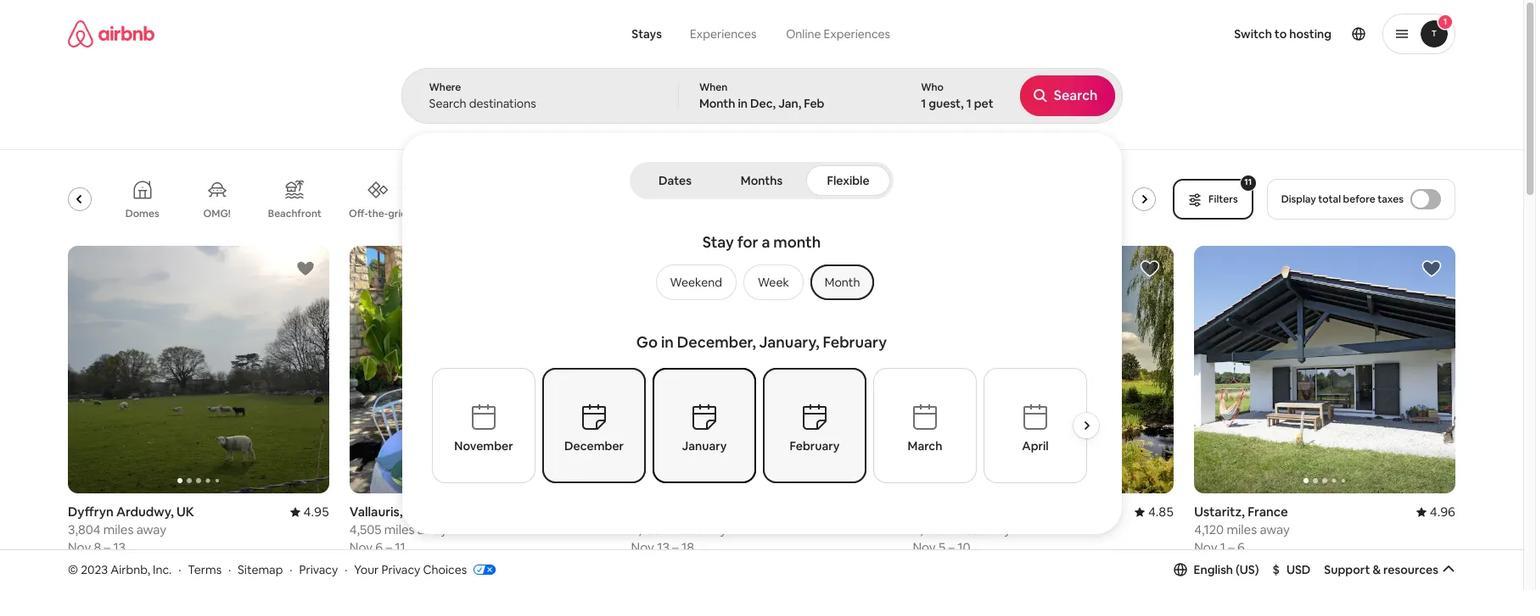 Task type: locate. For each thing, give the bounding box(es) containing it.
omg!
[[203, 207, 231, 221]]

2 france from the left
[[1248, 504, 1288, 521]]

0 vertical spatial month
[[699, 96, 735, 111]]

in inside group
[[661, 333, 674, 352]]

april
[[1022, 439, 1049, 454]]

amazing
[[20, 207, 62, 220]]

– inside vallauris, france 4,505 miles away nov 6 – 11 $257 night
[[386, 540, 392, 556]]

away down show
[[697, 522, 727, 538]]

1 13 from the left
[[113, 540, 126, 556]]

2 night from the left
[[381, 563, 411, 579]]

ardudwy,
[[116, 504, 174, 521]]

away down ardudwy,
[[136, 522, 166, 538]]

support
[[1324, 563, 1370, 578]]

none search field containing stay for a month
[[401, 0, 1122, 535]]

away up your privacy choices link on the bottom of page
[[417, 522, 447, 538]]

4,168
[[631, 522, 661, 538]]

5 away from the left
[[1260, 522, 1290, 538]]

france inside ustaritz, france 4,120 miles away nov 1 – 6 $91 night
[[1248, 504, 1288, 521]]

1 inside dropdown button
[[1443, 16, 1447, 27]]

nov inside vallauris, france 4,505 miles away nov 6 – 11 $257 night
[[349, 540, 373, 556]]

experiences up when
[[690, 26, 757, 42]]

© 2023 airbnb, inc. ·
[[68, 562, 181, 578]]

january button
[[653, 368, 756, 484]]

1
[[1443, 16, 1447, 27], [921, 96, 926, 111], [966, 96, 972, 111], [1220, 540, 1226, 556]]

6 inside vallauris, france 4,505 miles away nov 6 – 11 $257 night
[[375, 540, 383, 556]]

3,804
[[68, 522, 101, 538]]

$257
[[349, 563, 378, 579]]

experiences button
[[675, 17, 771, 51]]

tab list
[[633, 162, 890, 199]]

month
[[699, 96, 735, 111], [825, 275, 860, 290]]

flexible
[[827, 173, 870, 188]]

airbnb,
[[111, 562, 150, 578]]

miles down ardudwy,
[[103, 522, 134, 538]]

month inside when month in dec, jan, feb
[[699, 96, 735, 111]]

night right the $91
[[1218, 563, 1248, 579]]

$ usd
[[1273, 563, 1311, 578]]

4,229
[[913, 522, 945, 538]]

night for $91
[[1218, 563, 1248, 579]]

your privacy choices link
[[354, 562, 496, 579]]

away right the 4,229
[[981, 522, 1011, 538]]

in right go
[[661, 333, 674, 352]]

· right 'terms' at the left bottom
[[228, 562, 231, 578]]

miles up the 10
[[948, 522, 978, 538]]

5 nov from the left
[[1194, 540, 1217, 556]]

tab list containing dates
[[633, 162, 890, 199]]

usd
[[1287, 563, 1311, 578]]

month down when
[[699, 96, 735, 111]]

who
[[921, 81, 944, 94]]

1 horizontal spatial night
[[381, 563, 411, 579]]

add to wishlist: herzele, belgium image
[[858, 259, 879, 279]]

1 6 from the left
[[375, 540, 383, 556]]

5
[[939, 540, 946, 556]]

february up show map button
[[790, 439, 840, 454]]

2 miles from the left
[[384, 522, 415, 538]]

filters
[[1209, 193, 1238, 206]]

terms
[[188, 562, 222, 578]]

months
[[741, 173, 783, 188]]

2 6 from the left
[[1237, 540, 1245, 556]]

miles inside 4,168 miles away nov 13 – 18
[[664, 522, 694, 538]]

show map button
[[705, 475, 818, 516]]

0 horizontal spatial privacy
[[299, 562, 338, 578]]

miles up "18"
[[664, 522, 694, 538]]

switch to hosting link
[[1224, 16, 1342, 52]]

4.96
[[1430, 504, 1456, 521]]

miles down "ustaritz,"
[[1227, 522, 1257, 538]]

away
[[136, 522, 166, 538], [417, 522, 447, 538], [697, 522, 727, 538], [981, 522, 1011, 538], [1260, 522, 1290, 538]]

3 miles from the left
[[664, 522, 694, 538]]

1 horizontal spatial privacy
[[381, 562, 420, 578]]

before
[[1343, 193, 1375, 206]]

1 button
[[1383, 14, 1456, 54]]

1 horizontal spatial 6
[[1237, 540, 1245, 556]]

night inside dyffryn ardudwy, uk 3,804 miles away nov 8 – 13 $80 night
[[94, 563, 124, 579]]

group
[[20, 166, 1163, 233], [68, 246, 329, 494], [349, 246, 611, 494], [631, 246, 892, 494], [913, 246, 1435, 494], [1194, 246, 1456, 494], [649, 265, 875, 300]]

nov inside 4,168 miles away nov 13 – 18
[[631, 540, 654, 556]]

0 horizontal spatial night
[[94, 563, 124, 579]]

privacy left $257
[[299, 562, 338, 578]]

experiences
[[690, 26, 757, 42], [824, 26, 890, 42]]

miles inside dyffryn ardudwy, uk 3,804 miles away nov 8 – 13 $80 night
[[103, 522, 134, 538]]

month inside group
[[825, 275, 860, 290]]

1 horizontal spatial france
[[1248, 504, 1288, 521]]

0 horizontal spatial france
[[406, 504, 446, 521]]

– up english (us)
[[1228, 540, 1235, 556]]

away inside 4,229 miles away nov 5 – 10
[[981, 522, 1011, 538]]

2 – from the left
[[386, 540, 392, 556]]

france right "ustaritz,"
[[1248, 504, 1288, 521]]

3 – from the left
[[672, 540, 679, 556]]

0 horizontal spatial experiences
[[690, 26, 757, 42]]

4 miles from the left
[[948, 522, 978, 538]]

weekend
[[670, 275, 722, 290]]

10
[[958, 540, 971, 556]]

2 13 from the left
[[657, 540, 670, 556]]

english (us) button
[[1173, 563, 1259, 578]]

stay for a month group
[[486, 226, 1038, 326]]

terms · sitemap · privacy
[[188, 562, 338, 578]]

1 vertical spatial month
[[825, 275, 860, 290]]

nov down 4,120 on the bottom right of the page
[[1194, 540, 1217, 556]]

1 – from the left
[[104, 540, 110, 556]]

1 horizontal spatial experiences
[[824, 26, 890, 42]]

map
[[756, 488, 781, 503]]

stays button
[[618, 17, 675, 51]]

4,120
[[1194, 522, 1224, 538]]

– left 11
[[386, 540, 392, 556]]

night for $257
[[381, 563, 411, 579]]

· right inc.
[[178, 562, 181, 578]]

0 horizontal spatial 6
[[375, 540, 383, 556]]

13 left "18"
[[657, 540, 670, 556]]

1 horizontal spatial month
[[825, 275, 860, 290]]

choices
[[423, 562, 467, 578]]

france right vallauris, on the left of page
[[406, 504, 446, 521]]

– right 8
[[104, 540, 110, 556]]

experiences inside button
[[690, 26, 757, 42]]

away inside vallauris, france 4,505 miles away nov 6 – 11 $257 night
[[417, 522, 447, 538]]

nov left 8
[[68, 540, 91, 556]]

$91
[[1194, 563, 1215, 579]]

taxes
[[1378, 193, 1404, 206]]

4,168 miles away nov 13 – 18
[[631, 522, 727, 556]]

total
[[1318, 193, 1341, 206]]

5 miles from the left
[[1227, 522, 1257, 538]]

profile element
[[921, 0, 1456, 68]]

group containing weekend
[[649, 265, 875, 300]]

1 vertical spatial february
[[790, 439, 840, 454]]

experiences right online
[[824, 26, 890, 42]]

your privacy choices
[[354, 562, 467, 578]]

miles up 11
[[384, 522, 415, 538]]

0 horizontal spatial in
[[661, 333, 674, 352]]

terms link
[[188, 562, 222, 578]]

privacy down 11
[[381, 562, 420, 578]]

in
[[738, 96, 748, 111], [661, 333, 674, 352]]

views
[[64, 207, 91, 220]]

1 france from the left
[[406, 504, 446, 521]]

group inside stay for a month group
[[649, 265, 875, 300]]

· left $257
[[345, 562, 347, 578]]

2 privacy from the left
[[381, 562, 420, 578]]

5 – from the left
[[1228, 540, 1235, 556]]

4 nov from the left
[[913, 540, 936, 556]]

flexible button
[[806, 165, 890, 196]]

1 experiences from the left
[[690, 26, 757, 42]]

$
[[1273, 563, 1280, 578]]

0 horizontal spatial 13
[[113, 540, 126, 556]]

week
[[758, 275, 789, 290]]

switch to hosting
[[1234, 26, 1332, 42]]

–
[[104, 540, 110, 556], [386, 540, 392, 556], [672, 540, 679, 556], [948, 540, 955, 556], [1228, 540, 1235, 556]]

night down 11
[[381, 563, 411, 579]]

6 up (us)
[[1237, 540, 1245, 556]]

group for 3,804 miles away
[[68, 246, 329, 494]]

13 right 8
[[113, 540, 126, 556]]

1 night from the left
[[94, 563, 124, 579]]

night
[[94, 563, 124, 579], [381, 563, 411, 579], [1218, 563, 1248, 579]]

2 experiences from the left
[[824, 26, 890, 42]]

in left dec,
[[738, 96, 748, 111]]

support & resources button
[[1324, 563, 1455, 578]]

off-
[[349, 207, 368, 220]]

privacy link
[[299, 562, 338, 578]]

uk
[[176, 504, 194, 521]]

1 horizontal spatial in
[[738, 96, 748, 111]]

0 horizontal spatial month
[[699, 96, 735, 111]]

Where field
[[429, 96, 651, 111]]

2 horizontal spatial night
[[1218, 563, 1248, 579]]

3 night from the left
[[1218, 563, 1248, 579]]

night inside vallauris, france 4,505 miles away nov 6 – 11 $257 night
[[381, 563, 411, 579]]

1 horizontal spatial 13
[[657, 540, 670, 556]]

jan,
[[778, 96, 801, 111]]

3 nov from the left
[[631, 540, 654, 556]]

france inside vallauris, france 4,505 miles away nov 6 – 11 $257 night
[[406, 504, 446, 521]]

display total before taxes button
[[1267, 179, 1456, 220]]

month right week
[[825, 275, 860, 290]]

4,505
[[349, 522, 382, 538]]

4.95 out of 5 average rating image
[[290, 504, 329, 521]]

stays
[[632, 26, 662, 42]]

group for 4,505 miles away
[[349, 246, 611, 494]]

0 vertical spatial in
[[738, 96, 748, 111]]

4.96 out of 5 average rating image
[[1416, 504, 1456, 521]]

3 away from the left
[[697, 522, 727, 538]]

nov left 5
[[913, 540, 936, 556]]

0 vertical spatial february
[[823, 333, 887, 352]]

night down 8
[[94, 563, 124, 579]]

– right 5
[[948, 540, 955, 556]]

english
[[1194, 563, 1233, 578]]

4 – from the left
[[948, 540, 955, 556]]

8
[[94, 540, 101, 556]]

4 away from the left
[[981, 522, 1011, 538]]

1 away from the left
[[136, 522, 166, 538]]

for
[[737, 233, 758, 252]]

6 left 11
[[375, 540, 383, 556]]

1 miles from the left
[[103, 522, 134, 538]]

nov down 4,168
[[631, 540, 654, 556]]

online experiences link
[[771, 17, 905, 51]]

night inside ustaritz, france 4,120 miles away nov 1 – 6 $91 night
[[1218, 563, 1248, 579]]

None search field
[[401, 0, 1122, 535]]

away up $
[[1260, 522, 1290, 538]]

· left privacy "link"
[[290, 562, 292, 578]]

3 · from the left
[[290, 562, 292, 578]]

1 nov from the left
[[68, 540, 91, 556]]

france for vallauris, france 4,505 miles away nov 6 – 11 $257 night
[[406, 504, 446, 521]]

1 vertical spatial in
[[661, 333, 674, 352]]

2 away from the left
[[417, 522, 447, 538]]

who 1 guest, 1 pet
[[921, 81, 994, 111]]

go
[[636, 333, 658, 352]]

– inside 4,229 miles away nov 5 – 10
[[948, 540, 955, 556]]

4 · from the left
[[345, 562, 347, 578]]

away inside ustaritz, france 4,120 miles away nov 1 – 6 $91 night
[[1260, 522, 1290, 538]]

– left "18"
[[672, 540, 679, 556]]

group containing amazing views
[[20, 166, 1163, 233]]

dec,
[[750, 96, 776, 111]]

france
[[406, 504, 446, 521], [1248, 504, 1288, 521]]

february right january,
[[823, 333, 887, 352]]

nov down 4,505
[[349, 540, 373, 556]]

2 nov from the left
[[349, 540, 373, 556]]



Task type: describe. For each thing, give the bounding box(es) containing it.
13 inside dyffryn ardudwy, uk 3,804 miles away nov 8 – 13 $80 night
[[113, 540, 126, 556]]

feb
[[804, 96, 824, 111]]

miles inside ustaritz, france 4,120 miles away nov 1 – 6 $91 night
[[1227, 522, 1257, 538]]

dates
[[659, 173, 692, 188]]

4.85
[[1148, 504, 1174, 521]]

inc.
[[153, 562, 172, 578]]

the-
[[368, 207, 388, 220]]

stay
[[702, 233, 734, 252]]

filters button
[[1173, 179, 1253, 220]]

online experiences
[[786, 26, 890, 42]]

show map
[[722, 488, 781, 503]]

month
[[773, 233, 821, 252]]

&
[[1373, 563, 1381, 578]]

$80
[[68, 563, 91, 579]]

1 inside ustaritz, france 4,120 miles away nov 1 – 6 $91 night
[[1220, 540, 1226, 556]]

(us)
[[1236, 563, 1259, 578]]

march
[[908, 439, 942, 454]]

in inside when month in dec, jan, feb
[[738, 96, 748, 111]]

january,
[[759, 333, 820, 352]]

– inside ustaritz, france 4,120 miles away nov 1 – 6 $91 night
[[1228, 540, 1235, 556]]

6 inside ustaritz, france 4,120 miles away nov 1 – 6 $91 night
[[1237, 540, 1245, 556]]

– inside 4,168 miles away nov 13 – 18
[[672, 540, 679, 556]]

months button
[[721, 165, 803, 196]]

group for 4,229 miles away
[[913, 246, 1435, 494]]

group for 4,120 miles away
[[1194, 246, 1456, 494]]

france for ustaritz, france 4,120 miles away nov 1 – 6 $91 night
[[1248, 504, 1288, 521]]

grid
[[388, 207, 407, 220]]

– inside dyffryn ardudwy, uk 3,804 miles away nov 8 – 13 $80 night
[[104, 540, 110, 556]]

beachfront
[[268, 207, 322, 221]]

switch
[[1234, 26, 1272, 42]]

vallauris,
[[349, 504, 403, 521]]

4.95
[[303, 504, 329, 521]]

stays tab panel
[[401, 68, 1122, 535]]

vallauris, france 4,505 miles away nov 6 – 11 $257 night
[[349, 504, 447, 579]]

©
[[68, 562, 78, 578]]

to
[[1275, 26, 1287, 42]]

add to wishlist: ustaritz, france image
[[1422, 259, 1442, 279]]

sitemap link
[[238, 562, 283, 578]]

dyffryn ardudwy, uk 3,804 miles away nov 8 – 13 $80 night
[[68, 504, 194, 579]]

january
[[682, 439, 727, 454]]

13 inside 4,168 miles away nov 13 – 18
[[657, 540, 670, 556]]

add to wishlist: dyffryn ardudwy, uk image
[[295, 259, 316, 279]]

off-the-grid
[[349, 207, 407, 220]]

where
[[429, 81, 461, 94]]

miles inside 4,229 miles away nov 5 – 10
[[948, 522, 978, 538]]

1 · from the left
[[178, 562, 181, 578]]

april button
[[984, 368, 1087, 484]]

what can we help you find? tab list
[[618, 17, 771, 51]]

english (us)
[[1194, 563, 1259, 578]]

away inside dyffryn ardudwy, uk 3,804 miles away nov 8 – 13 $80 night
[[136, 522, 166, 538]]

march button
[[873, 368, 977, 484]]

a
[[762, 233, 770, 252]]

amazing views
[[20, 207, 91, 220]]

december button
[[542, 368, 646, 484]]

11
[[395, 540, 405, 556]]

18
[[681, 540, 694, 556]]

2023
[[81, 562, 108, 578]]

ustaritz,
[[1194, 504, 1245, 521]]

ustaritz, france 4,120 miles away nov 1 – 6 $91 night
[[1194, 504, 1290, 579]]

nov inside 4,229 miles away nov 5 – 10
[[913, 540, 936, 556]]

4,229 miles away nov 5 – 10
[[913, 522, 1011, 556]]

your
[[354, 562, 379, 578]]

miles inside vallauris, france 4,505 miles away nov 6 – 11 $257 night
[[384, 522, 415, 538]]

november
[[454, 439, 513, 454]]

display total before taxes
[[1281, 193, 1404, 206]]

group for nov 13 – 18
[[631, 246, 892, 494]]

go in december, january, february
[[636, 333, 887, 352]]

november button
[[432, 368, 536, 484]]

show
[[722, 488, 753, 503]]

2 · from the left
[[228, 562, 231, 578]]

tab list inside "stays" tab panel
[[633, 162, 890, 199]]

pet
[[974, 96, 994, 111]]

go in december, january, february group
[[432, 326, 1107, 513]]

dates button
[[633, 165, 717, 196]]

december
[[564, 439, 624, 454]]

stay for a month
[[702, 233, 821, 252]]

nov inside ustaritz, france 4,120 miles away nov 1 – 6 $91 night
[[1194, 540, 1217, 556]]

1 privacy from the left
[[299, 562, 338, 578]]

resources
[[1383, 563, 1439, 578]]

when
[[699, 81, 728, 94]]

hosting
[[1289, 26, 1332, 42]]

4.85 out of 5 average rating image
[[1135, 504, 1174, 521]]

nov inside dyffryn ardudwy, uk 3,804 miles away nov 8 – 13 $80 night
[[68, 540, 91, 556]]

away inside 4,168 miles away nov 13 – 18
[[697, 522, 727, 538]]

february button
[[763, 368, 867, 484]]

add to wishlist: brummen, netherlands image
[[1140, 259, 1160, 279]]

display
[[1281, 193, 1316, 206]]

february inside button
[[790, 439, 840, 454]]

when month in dec, jan, feb
[[699, 81, 824, 111]]

sitemap
[[238, 562, 283, 578]]

dyffryn
[[68, 504, 114, 521]]



Task type: vqa. For each thing, say whether or not it's contained in the screenshot.
Match with a Superhost
no



